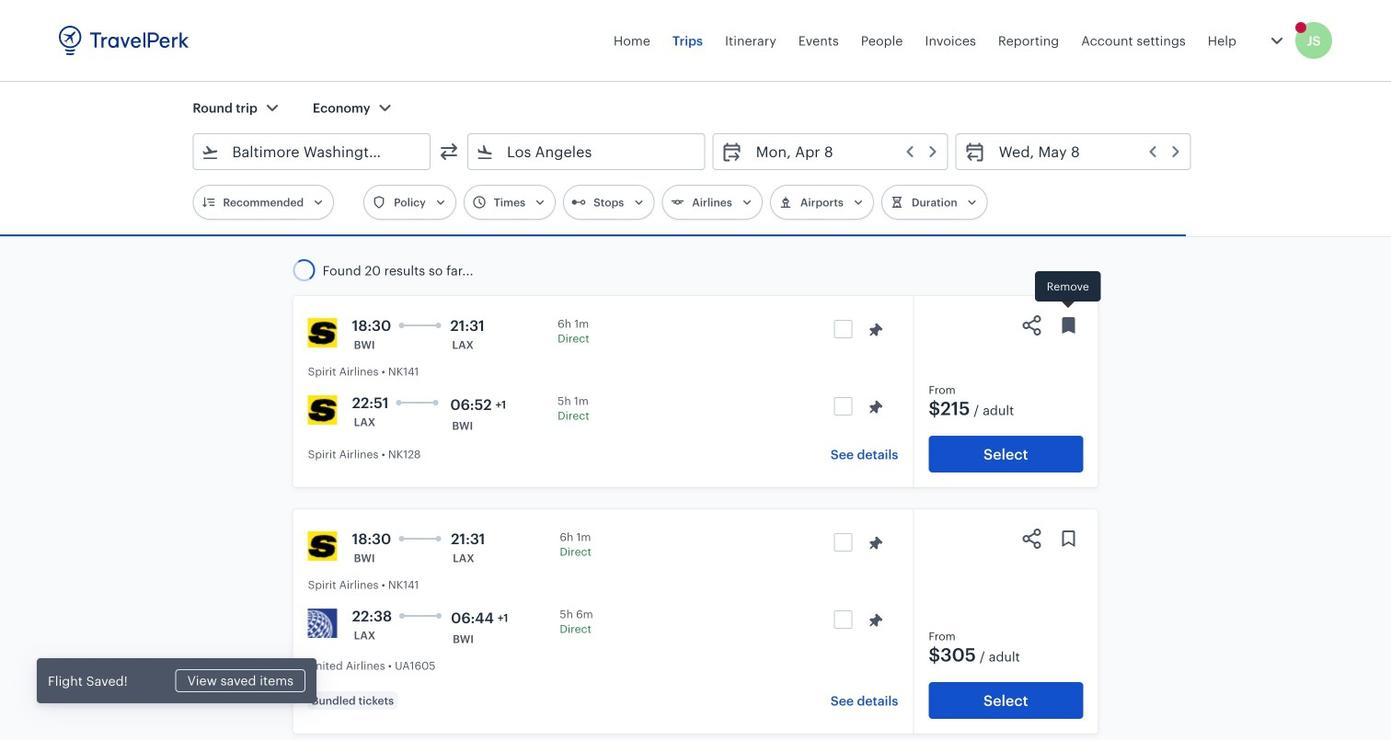 Task type: vqa. For each thing, say whether or not it's contained in the screenshot.
second Spirit Airlines image from the bottom
yes



Task type: describe. For each thing, give the bounding box(es) containing it.
To search field
[[494, 137, 681, 167]]

3 spirit airlines image from the top
[[308, 532, 337, 561]]

Return field
[[986, 137, 1183, 167]]

2 spirit airlines image from the top
[[308, 396, 337, 425]]

united airlines image
[[308, 609, 337, 639]]



Task type: locate. For each thing, give the bounding box(es) containing it.
2 vertical spatial spirit airlines image
[[308, 532, 337, 561]]

1 vertical spatial spirit airlines image
[[308, 396, 337, 425]]

From search field
[[219, 137, 406, 167]]

tooltip
[[1035, 271, 1101, 311]]

1 spirit airlines image from the top
[[308, 318, 337, 348]]

Depart field
[[743, 137, 940, 167]]

0 vertical spatial spirit airlines image
[[308, 318, 337, 348]]

spirit airlines image
[[308, 318, 337, 348], [308, 396, 337, 425], [308, 532, 337, 561]]



